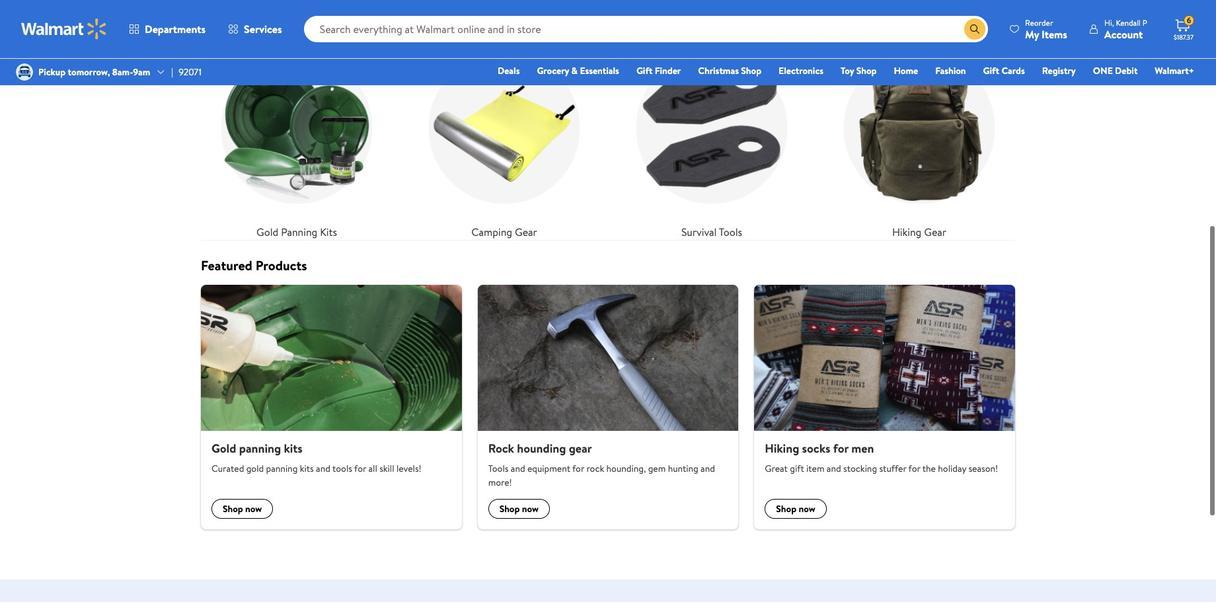 Task type: locate. For each thing, give the bounding box(es) containing it.
0 vertical spatial tools
[[719, 225, 742, 239]]

shop down curated on the bottom left of the page
[[223, 502, 243, 515]]

shop for gold panning kits
[[223, 502, 243, 515]]

hunting
[[668, 462, 699, 475]]

pickup
[[38, 65, 66, 79]]

tools right survival
[[719, 225, 742, 239]]

gold
[[256, 225, 279, 239], [212, 440, 236, 457]]

hiking
[[892, 225, 922, 239], [765, 440, 799, 457]]

walmart image
[[21, 19, 107, 40]]

0 horizontal spatial shop now
[[223, 502, 262, 515]]

2 gear from the left
[[924, 225, 947, 239]]

great
[[765, 462, 788, 475]]

pickup tomorrow, 8am-9am
[[38, 65, 150, 79]]

1 vertical spatial hiking
[[765, 440, 799, 457]]

6
[[1187, 15, 1191, 26]]

tools
[[332, 462, 352, 475]]

christmas shop link
[[692, 63, 768, 78]]

featured products
[[201, 256, 307, 274]]

1 gear from the left
[[515, 225, 537, 239]]

now inside 'rock hounding gear' list item
[[522, 502, 539, 515]]

more!
[[488, 476, 512, 489]]

gift
[[790, 462, 804, 475]]

gift left cards
[[983, 64, 1000, 77]]

camping gear
[[471, 225, 537, 239]]

one
[[1093, 64, 1113, 77]]

Walmart Site-Wide search field
[[304, 16, 988, 42]]

list containing gold panning kits
[[193, 285, 1023, 529]]

debit
[[1115, 64, 1138, 77]]

0 horizontal spatial gear
[[515, 225, 537, 239]]

hiking gear link
[[824, 32, 1015, 240]]

gold inside gold panning kits curated gold panning kits and tools for all skill levels!
[[212, 440, 236, 457]]

gift cards link
[[977, 63, 1031, 78]]

shop inside gold panning kits "list item"
[[223, 502, 243, 515]]

electronics link
[[773, 63, 830, 78]]

1 horizontal spatial tools
[[719, 225, 742, 239]]

now inside hiking socks for men list item
[[799, 502, 816, 515]]

skill
[[380, 462, 394, 475]]

reorder
[[1025, 17, 1053, 28]]

2 shop now from the left
[[500, 502, 539, 515]]

gear for camping gear
[[515, 225, 537, 239]]

0 horizontal spatial now
[[245, 502, 262, 515]]

shop inside hiking socks for men list item
[[776, 502, 797, 515]]

tools
[[719, 225, 742, 239], [488, 462, 509, 475]]

home link
[[888, 63, 924, 78]]

gold left "panning"
[[256, 225, 279, 239]]

hiking gear
[[892, 225, 947, 239]]

1 horizontal spatial shop now
[[500, 502, 539, 515]]

gear inside "link"
[[924, 225, 947, 239]]

and right item
[[827, 462, 841, 475]]

walmart+
[[1155, 64, 1195, 77]]

1 horizontal spatial now
[[522, 502, 539, 515]]

4 and from the left
[[827, 462, 841, 475]]

1 and from the left
[[316, 462, 330, 475]]

1 gift from the left
[[637, 64, 653, 77]]

now
[[245, 502, 262, 515], [522, 502, 539, 515], [799, 502, 816, 515]]

1 vertical spatial tools
[[488, 462, 509, 475]]

shop
[[741, 64, 762, 77], [857, 64, 877, 77], [223, 502, 243, 515], [500, 502, 520, 515], [776, 502, 797, 515]]

now down equipment
[[522, 502, 539, 515]]

shop now down gift at the bottom of the page
[[776, 502, 816, 515]]

1 vertical spatial list
[[193, 285, 1023, 529]]

shop down more!
[[500, 502, 520, 515]]

panning
[[281, 225, 318, 239]]

shop now down more!
[[500, 502, 539, 515]]

survival tools
[[682, 225, 742, 239]]

2 gift from the left
[[983, 64, 1000, 77]]

0 vertical spatial hiking
[[892, 225, 922, 239]]

gift finder
[[637, 64, 681, 77]]

gift finder link
[[631, 63, 687, 78]]

list
[[193, 22, 1023, 240], [193, 285, 1023, 529]]

kits
[[284, 440, 303, 457], [300, 462, 314, 475]]

0 horizontal spatial tools
[[488, 462, 509, 475]]

92071
[[179, 65, 202, 79]]

the
[[923, 462, 936, 475]]

and left tools
[[316, 462, 330, 475]]

list containing gold panning kits
[[193, 22, 1023, 240]]

survival tools link
[[616, 32, 808, 240]]

gold up curated on the bottom left of the page
[[212, 440, 236, 457]]

rock
[[587, 462, 604, 475]]

2 horizontal spatial now
[[799, 502, 816, 515]]

1 horizontal spatial gold
[[256, 225, 279, 239]]

1 vertical spatial panning
[[266, 462, 298, 475]]

0 vertical spatial list
[[193, 22, 1023, 240]]

3 now from the left
[[799, 502, 816, 515]]

shop now inside hiking socks for men list item
[[776, 502, 816, 515]]

shop inside 'rock hounding gear' list item
[[500, 502, 520, 515]]

8am-
[[112, 65, 133, 79]]

2 now from the left
[[522, 502, 539, 515]]

1 horizontal spatial gift
[[983, 64, 1000, 77]]

gold panning kits link
[[201, 32, 393, 240]]

2 horizontal spatial shop now
[[776, 502, 816, 515]]

services button
[[217, 13, 293, 45]]

one debit
[[1093, 64, 1138, 77]]

1 horizontal spatial hiking
[[892, 225, 922, 239]]

3 shop now from the left
[[776, 502, 816, 515]]

 image
[[16, 63, 33, 81]]

tools up more!
[[488, 462, 509, 475]]

toy shop
[[841, 64, 877, 77]]

departments
[[145, 22, 206, 36]]

0 horizontal spatial gift
[[637, 64, 653, 77]]

now inside gold panning kits "list item"
[[245, 502, 262, 515]]

shop now down gold
[[223, 502, 262, 515]]

1 vertical spatial gold
[[212, 440, 236, 457]]

0 horizontal spatial gold
[[212, 440, 236, 457]]

and right hunting
[[701, 462, 715, 475]]

stuffer
[[879, 462, 907, 475]]

gift left finder
[[637, 64, 653, 77]]

2 list from the top
[[193, 285, 1023, 529]]

tomorrow,
[[68, 65, 110, 79]]

0 vertical spatial gold
[[256, 225, 279, 239]]

1 horizontal spatial gear
[[924, 225, 947, 239]]

shop now for socks
[[776, 502, 816, 515]]

gold for panning
[[212, 440, 236, 457]]

1 shop now from the left
[[223, 502, 262, 515]]

now down item
[[799, 502, 816, 515]]

shop now inside gold panning kits "list item"
[[223, 502, 262, 515]]

toy shop link
[[835, 63, 883, 78]]

kits
[[320, 225, 337, 239]]

hiking inside hiking socks for men great gift item and stocking stuffer for the holiday season!
[[765, 440, 799, 457]]

shop now inside 'rock hounding gear' list item
[[500, 502, 539, 515]]

0 horizontal spatial hiking
[[765, 440, 799, 457]]

1 now from the left
[[245, 502, 262, 515]]

panning
[[239, 440, 281, 457], [266, 462, 298, 475]]

for left all
[[354, 462, 366, 475]]

for inside gold panning kits curated gold panning kits and tools for all skill levels!
[[354, 462, 366, 475]]

0 vertical spatial panning
[[239, 440, 281, 457]]

and up more!
[[511, 462, 525, 475]]

now down gold
[[245, 502, 262, 515]]

for left the men
[[833, 440, 849, 457]]

hiking inside "link"
[[892, 225, 922, 239]]

| 92071
[[171, 65, 202, 79]]

christmas
[[698, 64, 739, 77]]

asr outdoor
[[201, 4, 279, 22]]

camping
[[471, 225, 512, 239]]

0 vertical spatial kits
[[284, 440, 303, 457]]

stocking
[[844, 462, 877, 475]]

account
[[1105, 27, 1143, 41]]

panning right gold
[[266, 462, 298, 475]]

shop right christmas
[[741, 64, 762, 77]]

toy
[[841, 64, 854, 77]]

panning up gold
[[239, 440, 281, 457]]

shop now for panning
[[223, 502, 262, 515]]

1 list from the top
[[193, 22, 1023, 240]]

shop down great
[[776, 502, 797, 515]]

for left rock
[[573, 462, 584, 475]]

hiking for socks
[[765, 440, 799, 457]]

one debit link
[[1087, 63, 1144, 78]]



Task type: vqa. For each thing, say whether or not it's contained in the screenshot.
Puffer
no



Task type: describe. For each thing, give the bounding box(es) containing it.
hiking socks for men great gift item and stocking stuffer for the holiday season!
[[765, 440, 998, 475]]

registry link
[[1036, 63, 1082, 78]]

hounding
[[517, 440, 566, 457]]

item
[[807, 462, 825, 475]]

asr
[[201, 4, 226, 22]]

products
[[256, 256, 307, 274]]

grocery
[[537, 64, 569, 77]]

departments button
[[118, 13, 217, 45]]

now for tools
[[522, 502, 539, 515]]

hounding,
[[607, 462, 646, 475]]

christmas shop
[[698, 64, 762, 77]]

gift for gift cards
[[983, 64, 1000, 77]]

gift for gift finder
[[637, 64, 653, 77]]

shop now for hounding
[[500, 502, 539, 515]]

grocery & essentials link
[[531, 63, 625, 78]]

essentials
[[580, 64, 619, 77]]

hi,
[[1105, 17, 1114, 28]]

gear for hiking gear
[[924, 225, 947, 239]]

gear
[[569, 440, 592, 457]]

for inside rock hounding gear tools and equipment for rock hounding, gem hunting and more!
[[573, 462, 584, 475]]

and inside hiking socks for men great gift item and stocking stuffer for the holiday season!
[[827, 462, 841, 475]]

holiday
[[938, 462, 967, 475]]

all
[[369, 462, 377, 475]]

&
[[572, 64, 578, 77]]

reorder my items
[[1025, 17, 1068, 41]]

shop for rock hounding gear
[[500, 502, 520, 515]]

featured
[[201, 256, 252, 274]]

outdoor
[[229, 4, 279, 22]]

grocery & essentials
[[537, 64, 619, 77]]

men
[[852, 440, 874, 457]]

fashion link
[[930, 63, 972, 78]]

shop for hiking socks for men
[[776, 502, 797, 515]]

deals
[[498, 64, 520, 77]]

hiking for gear
[[892, 225, 922, 239]]

gold for panning
[[256, 225, 279, 239]]

and inside gold panning kits curated gold panning kits and tools for all skill levels!
[[316, 462, 330, 475]]

now for men
[[799, 502, 816, 515]]

9am
[[133, 65, 150, 79]]

gold
[[246, 462, 264, 475]]

hi, kendall p account
[[1105, 17, 1148, 41]]

curated
[[212, 462, 244, 475]]

6 $187.37
[[1174, 15, 1194, 42]]

survival
[[682, 225, 717, 239]]

equipment
[[528, 462, 570, 475]]

season!
[[969, 462, 998, 475]]

my
[[1025, 27, 1039, 41]]

p
[[1143, 17, 1148, 28]]

socks
[[802, 440, 831, 457]]

deals link
[[492, 63, 526, 78]]

levels!
[[397, 462, 422, 475]]

walmart+ link
[[1149, 63, 1200, 78]]

finder
[[655, 64, 681, 77]]

tools inside rock hounding gear tools and equipment for rock hounding, gem hunting and more!
[[488, 462, 509, 475]]

services
[[244, 22, 282, 36]]

kendall
[[1116, 17, 1141, 28]]

fashion
[[936, 64, 966, 77]]

list for asr outdoor
[[193, 22, 1023, 240]]

camping gear link
[[409, 32, 600, 240]]

shop right toy
[[857, 64, 877, 77]]

$187.37
[[1174, 32, 1194, 42]]

3 and from the left
[[701, 462, 715, 475]]

gold panning kits list item
[[193, 285, 470, 529]]

home
[[894, 64, 918, 77]]

gold panning kits curated gold panning kits and tools for all skill levels!
[[212, 440, 422, 475]]

rock hounding gear list item
[[470, 285, 747, 529]]

gem
[[648, 462, 666, 475]]

items
[[1042, 27, 1068, 41]]

gold panning kits
[[256, 225, 337, 239]]

Search search field
[[304, 16, 988, 42]]

for left the
[[909, 462, 921, 475]]

now for curated
[[245, 502, 262, 515]]

list for featured products
[[193, 285, 1023, 529]]

cards
[[1002, 64, 1025, 77]]

rock hounding gear tools and equipment for rock hounding, gem hunting and more!
[[488, 440, 715, 489]]

rock
[[488, 440, 514, 457]]

gift cards
[[983, 64, 1025, 77]]

electronics
[[779, 64, 824, 77]]

|
[[171, 65, 173, 79]]

search icon image
[[970, 24, 980, 34]]

2 and from the left
[[511, 462, 525, 475]]

registry
[[1042, 64, 1076, 77]]

hiking socks for men list item
[[747, 285, 1023, 529]]

1 vertical spatial kits
[[300, 462, 314, 475]]



